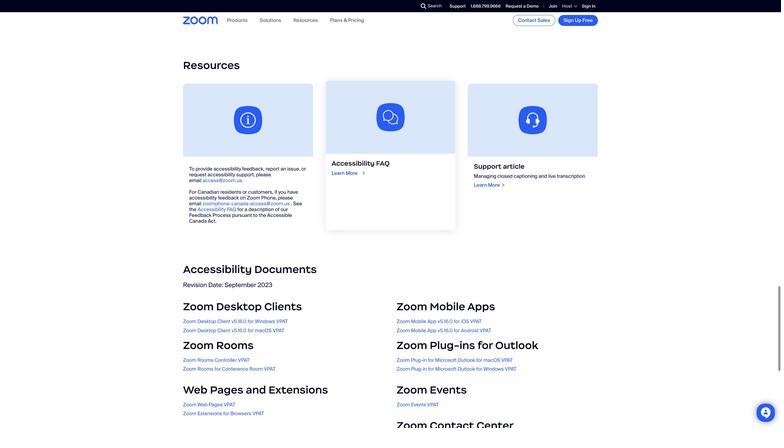 Task type: describe. For each thing, give the bounding box(es) containing it.
solutions button
[[260, 17, 281, 24]]

1 vertical spatial extensions
[[197, 411, 222, 417]]

1 vertical spatial pages
[[209, 402, 223, 408]]

zoom rooms controller vpat zoom rooms for conference room vpat
[[183, 357, 276, 372]]

1 client from the top
[[217, 318, 230, 325]]

2 app from the top
[[427, 327, 437, 334]]

zoom events
[[397, 383, 467, 397]]

outlook for windows
[[458, 366, 475, 372]]

zoomphone-canada-access@zoom.us
[[203, 200, 291, 207]]

1 app from the top
[[427, 318, 437, 325]]

apps
[[467, 300, 495, 313]]

in
[[592, 3, 596, 9]]

sign in link
[[582, 3, 596, 9]]

customers,
[[248, 189, 273, 195]]

information logo image
[[183, 83, 313, 157]]

0 vertical spatial web
[[183, 383, 207, 397]]

process
[[213, 212, 231, 218]]

events for zoom events vpat
[[411, 402, 426, 408]]

2 vertical spatial mobile
[[411, 327, 426, 334]]

1 vertical spatial and
[[246, 383, 266, 397]]

feedback
[[189, 212, 211, 218]]

clients
[[264, 300, 302, 313]]

you
[[278, 189, 286, 195]]

accessibility faq learn more
[[332, 159, 390, 176]]

see
[[293, 200, 302, 207]]

report
[[266, 166, 279, 172]]

transcription
[[557, 173, 585, 179]]

of
[[275, 206, 280, 213]]

zoom for zoom desktop client v5.16.0 for windows vpat zoom desktop client v5.16.0 for macos vpat
[[183, 318, 196, 325]]

zoom web pages vpat link
[[183, 402, 235, 408]]

zoom extensions for browsers vpat link
[[183, 411, 264, 417]]

to provide accessibility feedback, report an issue, or request accessibility support, please email
[[189, 166, 306, 184]]

our
[[281, 206, 288, 213]]

zoom for zoom plug-ins for outlook
[[397, 339, 427, 352]]

browsers
[[230, 411, 251, 417]]

accessibility inside for canadian residents or customers, if you have accessibility feedback on zoom phone, please email
[[189, 195, 217, 201]]

accessibility for accessibility documents
[[183, 263, 252, 276]]

sign for sign up free
[[564, 17, 574, 23]]

faq logo image
[[325, 80, 456, 154]]

outlook for macos
[[458, 357, 475, 363]]

canada
[[189, 218, 207, 224]]

v5.16.0 up zoom mobile app v5.16.0 for android vpat link at right bottom
[[438, 318, 453, 325]]

zoom for zoom plug-in for microsoft outlook for windows vpat
[[397, 366, 410, 372]]

up
[[575, 17, 581, 23]]

closed
[[498, 173, 513, 179]]

faq for accessibility faq
[[227, 206, 236, 213]]

1 horizontal spatial access@zoom.us
[[250, 200, 290, 207]]

v5.16.0 up zoom desktop client v5.16.0 for macos vpat link
[[232, 318, 247, 325]]

support link
[[450, 3, 466, 9]]

managing
[[474, 173, 496, 179]]

mobile for app
[[411, 318, 426, 325]]

sign for sign in
[[582, 3, 591, 9]]

zoom desktop client v5.16.0 for windows vpat zoom desktop client v5.16.0 for macos vpat
[[183, 318, 288, 334]]

act.
[[208, 218, 217, 224]]

zoom for zoom desktop clients
[[183, 300, 214, 313]]

v5.16.0 down zoom mobile app v5.16.0 for ios vpat link
[[438, 327, 453, 334]]

contact sales link
[[513, 15, 555, 26]]

zoom extensions for browsers vpat
[[183, 411, 264, 417]]

please inside to provide accessibility feedback, report an issue, or request accessibility support, please email
[[256, 171, 271, 178]]

zoom for zoom events
[[397, 383, 427, 397]]

sign up free
[[564, 17, 593, 23]]

a for for
[[245, 206, 247, 213]]

or inside to provide accessibility feedback, report an issue, or request accessibility support, please email
[[301, 166, 306, 172]]

plug- for zoom plug-in for microsoft outlook for macos vpat
[[411, 357, 423, 363]]

web pages and extensions
[[183, 383, 328, 397]]

host
[[562, 3, 572, 9]]

residents
[[220, 189, 241, 195]]

zoom plug-in for microsoft outlook for windows vpat
[[397, 366, 517, 372]]

plug- for zoom plug-ins for outlook
[[430, 339, 460, 352]]

zoom rooms
[[183, 339, 254, 352]]

desktop for client
[[197, 318, 216, 325]]

support logo image
[[468, 83, 598, 157]]

zoom rooms for conference room vpat link
[[183, 366, 276, 372]]

provide
[[196, 166, 212, 172]]

mobile for apps
[[430, 300, 465, 313]]

zoom desktop clients
[[183, 300, 302, 313]]

support for support
[[450, 3, 466, 9]]

microsoft for windows
[[435, 366, 457, 372]]

an
[[281, 166, 286, 172]]

zoomphone-
[[203, 200, 232, 207]]

zoom events vpat link
[[397, 402, 439, 408]]

accessibility up residents
[[208, 171, 235, 178]]

live
[[548, 173, 556, 179]]

for inside for a description of our feedback process pursuant to the accessible canada act.
[[237, 206, 244, 213]]

0 vertical spatial outlook
[[495, 339, 538, 352]]

plans & pricing link
[[330, 17, 364, 24]]

demo
[[527, 3, 539, 9]]

accessibility documents
[[183, 263, 317, 276]]

for inside zoom rooms controller vpat zoom rooms for conference room vpat
[[215, 366, 221, 372]]

zoom events vpat
[[397, 402, 439, 408]]

sign in
[[582, 3, 596, 9]]

events for zoom events
[[430, 383, 467, 397]]

0 vertical spatial access@zoom.us
[[203, 177, 242, 184]]

to
[[189, 166, 194, 172]]

plans & pricing
[[330, 17, 364, 24]]

article
[[503, 162, 525, 170]]

resources button
[[293, 17, 318, 24]]

zoom for zoom web pages vpat
[[183, 402, 196, 408]]

contact
[[518, 17, 536, 23]]

accessibility faq
[[198, 206, 236, 213]]

sign up free link
[[558, 15, 598, 26]]

free
[[583, 17, 593, 23]]

revision date: september 2023
[[183, 281, 272, 289]]

rooms for zoom rooms
[[216, 339, 254, 352]]

join link
[[549, 3, 557, 9]]

for
[[189, 189, 197, 195]]

. inside . see the
[[291, 200, 292, 207]]

zoom for zoom plug-in for microsoft outlook for macos vpat
[[397, 357, 410, 363]]

0 vertical spatial pages
[[210, 383, 243, 397]]

macos inside zoom desktop client v5.16.0 for windows vpat zoom desktop client v5.16.0 for macos vpat
[[255, 327, 272, 334]]

0 horizontal spatial .
[[242, 177, 243, 184]]

contact sales
[[518, 17, 550, 23]]

host button
[[562, 3, 577, 9]]

and inside support article managing closed captioning and live transcription learn more
[[539, 173, 547, 179]]

zoom for zoom events vpat
[[397, 402, 410, 408]]

feedback,
[[242, 166, 265, 172]]

the inside . see the
[[189, 206, 196, 213]]

to
[[253, 212, 258, 218]]

accessibility faq link
[[198, 206, 236, 213]]

request a demo
[[506, 3, 539, 9]]

zoom for zoom rooms
[[183, 339, 214, 352]]

support article managing closed captioning and live transcription learn more
[[474, 162, 585, 188]]



Task type: vqa. For each thing, say whether or not it's contained in the screenshot.
Capital one logo
no



Task type: locate. For each thing, give the bounding box(es) containing it.
solutions
[[260, 17, 281, 24]]

1 horizontal spatial or
[[301, 166, 306, 172]]

mobile down zoom mobile app v5.16.0 for ios vpat link
[[411, 327, 426, 334]]

app down zoom mobile app v5.16.0 for ios vpat link
[[427, 327, 437, 334]]

zoom for zoom mobile app v5.16.0 for ios vpat zoom mobile app v5.16.0 for android vpat
[[397, 318, 410, 325]]

join
[[549, 3, 557, 9]]

rooms down zoom rooms
[[197, 357, 213, 363]]

2 vertical spatial desktop
[[197, 327, 216, 334]]

accessibility up feedback
[[189, 195, 217, 201]]

zoom plug-in for microsoft outlook for windows vpat link
[[397, 366, 517, 372]]

or
[[301, 166, 306, 172], [242, 189, 247, 195]]

1 vertical spatial events
[[411, 402, 426, 408]]

more inside accessibility faq learn more
[[346, 170, 358, 176]]

1 vertical spatial more
[[488, 182, 500, 188]]

0 vertical spatial more
[[346, 170, 358, 176]]

a for request
[[523, 3, 526, 9]]

please right if
[[278, 195, 293, 201]]

support for support article managing closed captioning and live transcription learn more
[[474, 162, 502, 170]]

zoom desktop client v5.16.0 for macos vpat link
[[183, 327, 284, 334]]

mobile up zoom mobile app v5.16.0 for android vpat link at right bottom
[[411, 318, 426, 325]]

0 vertical spatial app
[[427, 318, 437, 325]]

rooms down zoom desktop client v5.16.0 for macos vpat link
[[216, 339, 254, 352]]

ins
[[460, 339, 475, 352]]

email up for at the top left of page
[[189, 177, 201, 184]]

september
[[225, 281, 256, 289]]

support
[[450, 3, 466, 9], [474, 162, 502, 170]]

1 in from the top
[[423, 357, 427, 363]]

1 vertical spatial app
[[427, 327, 437, 334]]

0 vertical spatial plug-
[[430, 339, 460, 352]]

macos down zoom desktop client v5.16.0 for windows vpat 'link'
[[255, 327, 272, 334]]

mobile
[[430, 300, 465, 313], [411, 318, 426, 325], [411, 327, 426, 334]]

0 horizontal spatial or
[[242, 189, 247, 195]]

canadian
[[198, 189, 219, 195]]

0 horizontal spatial access@zoom.us
[[203, 177, 242, 184]]

0 vertical spatial events
[[430, 383, 467, 397]]

1 vertical spatial support
[[474, 162, 502, 170]]

plug- for zoom plug-in for microsoft outlook for windows vpat
[[411, 366, 423, 372]]

0 vertical spatial learn
[[332, 170, 345, 176]]

search
[[428, 3, 442, 9]]

email down for at the top left of page
[[189, 200, 201, 207]]

1 vertical spatial desktop
[[197, 318, 216, 325]]

None search field
[[399, 1, 422, 11]]

accessible
[[267, 212, 292, 218]]

0 vertical spatial microsoft
[[435, 357, 457, 363]]

2 microsoft from the top
[[435, 366, 457, 372]]

zoom plug-ins for outlook
[[397, 339, 538, 352]]

please up customers,
[[256, 171, 271, 178]]

zoom plug-in for microsoft outlook for macos vpat link
[[397, 357, 513, 363]]

pages up "zoom extensions for browsers vpat"
[[209, 402, 223, 408]]

mobile up zoom mobile app v5.16.0 for ios vpat link
[[430, 300, 465, 313]]

zoom for zoom rooms controller vpat zoom rooms for conference room vpat
[[183, 357, 196, 363]]

1 microsoft from the top
[[435, 357, 457, 363]]

0 vertical spatial in
[[423, 357, 427, 363]]

a inside for a description of our feedback process pursuant to the accessible canada act.
[[245, 206, 247, 213]]

1 vertical spatial client
[[217, 327, 230, 334]]

support up 'managing'
[[474, 162, 502, 170]]

events down zoom plug-in for microsoft outlook for windows vpat link
[[430, 383, 467, 397]]

app up zoom mobile app v5.16.0 for android vpat link at right bottom
[[427, 318, 437, 325]]

1 vertical spatial a
[[245, 206, 247, 213]]

0 horizontal spatial sign
[[564, 17, 574, 23]]

access@zoom.us .
[[203, 177, 243, 184]]

zoom for zoom extensions for browsers vpat
[[183, 411, 196, 417]]

0 horizontal spatial please
[[256, 171, 271, 178]]

rooms for zoom rooms controller vpat zoom rooms for conference room vpat
[[197, 357, 213, 363]]

plug-
[[430, 339, 460, 352], [411, 357, 423, 363], [411, 366, 423, 372]]

0 vertical spatial a
[[523, 3, 526, 9]]

events down zoom events
[[411, 402, 426, 408]]

macos
[[255, 327, 272, 334], [484, 357, 500, 363]]

captioning
[[514, 173, 538, 179]]

support inside support article managing closed captioning and live transcription learn more
[[474, 162, 502, 170]]

email inside for canadian residents or customers, if you have accessibility feedback on zoom phone, please email
[[189, 200, 201, 207]]

0 vertical spatial macos
[[255, 327, 272, 334]]

1 vertical spatial web
[[197, 402, 208, 408]]

if
[[275, 189, 277, 195]]

accessibility
[[214, 166, 241, 172], [208, 171, 235, 178], [189, 195, 217, 201]]

. see the
[[189, 200, 302, 213]]

web
[[183, 383, 207, 397], [197, 402, 208, 408]]

the up the canada
[[189, 206, 196, 213]]

2023
[[258, 281, 272, 289]]

support right search
[[450, 3, 466, 9]]

0 vertical spatial or
[[301, 166, 306, 172]]

learn inside support article managing closed captioning and live transcription learn more
[[474, 182, 487, 188]]

2 in from the top
[[423, 366, 427, 372]]

canada-
[[232, 200, 250, 207]]

sign left up
[[564, 17, 574, 23]]

windows inside zoom desktop client v5.16.0 for windows vpat zoom desktop client v5.16.0 for macos vpat
[[255, 318, 275, 325]]

faq inside accessibility faq learn more
[[376, 159, 390, 167]]

2 vertical spatial outlook
[[458, 366, 475, 372]]

1 vertical spatial accessibility
[[198, 206, 226, 213]]

faq for accessibility faq learn more
[[376, 159, 390, 167]]

ios
[[461, 318, 469, 325]]

android
[[461, 327, 479, 334]]

1 horizontal spatial support
[[474, 162, 502, 170]]

microsoft up zoom plug-in for microsoft outlook for windows vpat
[[435, 357, 457, 363]]

for canadian residents or customers, if you have accessibility feedback on zoom phone, please email
[[189, 189, 298, 207]]

1 vertical spatial please
[[278, 195, 293, 201]]

on
[[240, 195, 246, 201]]

0 horizontal spatial windows
[[255, 318, 275, 325]]

zoom desktop client v5.16.0 for windows vpat link
[[183, 318, 288, 325]]

0 vertical spatial faq
[[376, 159, 390, 167]]

revision
[[183, 281, 207, 289]]

1 horizontal spatial extensions
[[269, 383, 328, 397]]

0 horizontal spatial faq
[[227, 206, 236, 213]]

2 client from the top
[[217, 327, 230, 334]]

in
[[423, 357, 427, 363], [423, 366, 427, 372]]

and left live
[[539, 173, 547, 179]]

rooms
[[216, 339, 254, 352], [197, 357, 213, 363], [197, 366, 213, 372]]

0 vertical spatial windows
[[255, 318, 275, 325]]

please
[[256, 171, 271, 178], [278, 195, 293, 201]]

support,
[[236, 171, 255, 178]]

zoom web pages vpat
[[183, 402, 235, 408]]

0 horizontal spatial events
[[411, 402, 426, 408]]

accessibility up the access@zoom.us .
[[214, 166, 241, 172]]

web up zoom web pages vpat link
[[183, 383, 207, 397]]

issue,
[[287, 166, 300, 172]]

0 horizontal spatial macos
[[255, 327, 272, 334]]

or right issue,
[[301, 166, 306, 172]]

0 horizontal spatial and
[[246, 383, 266, 397]]

have
[[287, 189, 298, 195]]

0 vertical spatial sign
[[582, 3, 591, 9]]

search image
[[421, 3, 426, 9], [421, 3, 426, 9]]

0 vertical spatial .
[[242, 177, 243, 184]]

client down zoom desktop client v5.16.0 for windows vpat 'link'
[[217, 327, 230, 334]]

0 vertical spatial email
[[189, 177, 201, 184]]

2 email from the top
[[189, 200, 201, 207]]

desktop for clients
[[216, 300, 262, 313]]

access@zoom.us up residents
[[203, 177, 242, 184]]

zoom mobile app v5.16.0 for ios vpat zoom mobile app v5.16.0 for android vpat
[[397, 318, 491, 334]]

zoom plug-in for microsoft outlook for macos vpat
[[397, 357, 513, 363]]

1 horizontal spatial .
[[291, 200, 292, 207]]

2 vertical spatial rooms
[[197, 366, 213, 372]]

zoom logo image
[[183, 17, 218, 24]]

for a description of our feedback process pursuant to the accessible canada act.
[[189, 206, 292, 224]]

zoomphone-canada-access@zoom.us link
[[203, 200, 291, 207]]

zoom mobile app v5.16.0 for ios vpat link
[[397, 318, 482, 325]]

in for zoom plug-in for microsoft outlook for macos vpat
[[423, 357, 427, 363]]

0 horizontal spatial extensions
[[197, 411, 222, 417]]

microsoft down the zoom plug-in for microsoft outlook for macos vpat link
[[435, 366, 457, 372]]

0 vertical spatial extensions
[[269, 383, 328, 397]]

1 horizontal spatial windows
[[484, 366, 504, 372]]

client up zoom desktop client v5.16.0 for macos vpat link
[[217, 318, 230, 325]]

1 horizontal spatial sign
[[582, 3, 591, 9]]

1 horizontal spatial learn
[[474, 182, 487, 188]]

v5.16.0
[[232, 318, 247, 325], [438, 318, 453, 325], [232, 327, 247, 334], [438, 327, 453, 334]]

1 vertical spatial mobile
[[411, 318, 426, 325]]

faq
[[376, 159, 390, 167], [227, 206, 236, 213]]

1 vertical spatial outlook
[[458, 357, 475, 363]]

zoom rooms controller vpat link
[[183, 357, 250, 363]]

accessibility for accessibility faq learn more
[[332, 159, 375, 167]]

0 vertical spatial mobile
[[430, 300, 465, 313]]

access@zoom.us down if
[[250, 200, 290, 207]]

1 vertical spatial .
[[291, 200, 292, 207]]

1 horizontal spatial and
[[539, 173, 547, 179]]

learn
[[332, 170, 345, 176], [474, 182, 487, 188]]

date:
[[208, 281, 223, 289]]

request
[[506, 3, 522, 9]]

the right to
[[259, 212, 266, 218]]

1 vertical spatial sign
[[564, 17, 574, 23]]

zoom mobile apps
[[397, 300, 495, 313]]

1 horizontal spatial more
[[488, 182, 500, 188]]

1 vertical spatial or
[[242, 189, 247, 195]]

1 vertical spatial resources
[[183, 59, 240, 72]]

0 vertical spatial accessibility
[[332, 159, 375, 167]]

or inside for canadian residents or customers, if you have accessibility feedback on zoom phone, please email
[[242, 189, 247, 195]]

1 horizontal spatial a
[[523, 3, 526, 9]]

0 vertical spatial resources
[[293, 17, 318, 24]]

web up zoom extensions for browsers vpat link
[[197, 402, 208, 408]]

zoom mobile app v5.16.0 for android vpat link
[[397, 327, 491, 334]]

rooms down zoom rooms controller vpat link
[[197, 366, 213, 372]]

1.888.799.9666 link
[[471, 3, 501, 9]]

1 vertical spatial faq
[[227, 206, 236, 213]]

room
[[249, 366, 263, 372]]

1 email from the top
[[189, 177, 201, 184]]

in for zoom plug-in for microsoft outlook for windows vpat
[[423, 366, 427, 372]]

vpat
[[276, 318, 288, 325], [470, 318, 482, 325], [273, 327, 284, 334], [480, 327, 491, 334], [238, 357, 250, 363], [501, 357, 513, 363], [264, 366, 276, 372], [505, 366, 517, 372], [224, 402, 235, 408], [427, 402, 439, 408], [253, 411, 264, 417]]

0 vertical spatial client
[[217, 318, 230, 325]]

email inside to provide accessibility feedback, report an issue, or request accessibility support, please email
[[189, 177, 201, 184]]

learn inside accessibility faq learn more
[[332, 170, 345, 176]]

1 vertical spatial rooms
[[197, 357, 213, 363]]

0 horizontal spatial a
[[245, 206, 247, 213]]

1 horizontal spatial events
[[430, 383, 467, 397]]

0 horizontal spatial resources
[[183, 59, 240, 72]]

1 horizontal spatial faq
[[376, 159, 390, 167]]

accessibility inside accessibility faq learn more
[[332, 159, 375, 167]]

0 horizontal spatial more
[[346, 170, 358, 176]]

products
[[227, 17, 248, 24]]

conference
[[222, 366, 248, 372]]

events
[[430, 383, 467, 397], [411, 402, 426, 408]]

1 horizontal spatial macos
[[484, 357, 500, 363]]

1 vertical spatial plug-
[[411, 357, 423, 363]]

1 vertical spatial email
[[189, 200, 201, 207]]

products button
[[227, 17, 248, 24]]

documents
[[254, 263, 317, 276]]

feedback
[[218, 195, 239, 201]]

sales
[[538, 17, 550, 23]]

1 vertical spatial microsoft
[[435, 366, 457, 372]]

pages down zoom rooms for conference room vpat link
[[210, 383, 243, 397]]

1 vertical spatial macos
[[484, 357, 500, 363]]

. left see
[[291, 200, 292, 207]]

and down room
[[246, 383, 266, 397]]

0 vertical spatial rooms
[[216, 339, 254, 352]]

v5.16.0 down zoom desktop client v5.16.0 for windows vpat 'link'
[[232, 327, 247, 334]]

0 horizontal spatial support
[[450, 3, 466, 9]]

accessibility
[[332, 159, 375, 167], [198, 206, 226, 213], [183, 263, 252, 276]]

0 vertical spatial support
[[450, 3, 466, 9]]

0 vertical spatial desktop
[[216, 300, 262, 313]]

1 vertical spatial in
[[423, 366, 427, 372]]

and
[[539, 173, 547, 179], [246, 383, 266, 397]]

access@zoom.us link
[[203, 177, 242, 184]]

1 vertical spatial access@zoom.us
[[250, 200, 290, 207]]

description
[[249, 206, 274, 213]]

0 vertical spatial and
[[539, 173, 547, 179]]

please inside for canadian residents or customers, if you have accessibility feedback on zoom phone, please email
[[278, 195, 293, 201]]

1 horizontal spatial the
[[259, 212, 266, 218]]

microsoft for macos
[[435, 357, 457, 363]]

&
[[344, 17, 347, 24]]

zoom for zoom mobile apps
[[397, 300, 427, 313]]

pages
[[210, 383, 243, 397], [209, 402, 223, 408]]

plans
[[330, 17, 343, 24]]

1 vertical spatial windows
[[484, 366, 504, 372]]

2 vertical spatial accessibility
[[183, 263, 252, 276]]

0 horizontal spatial learn
[[332, 170, 345, 176]]

1 horizontal spatial please
[[278, 195, 293, 201]]

1 vertical spatial learn
[[474, 182, 487, 188]]

pursuant
[[232, 212, 252, 218]]

0 vertical spatial please
[[256, 171, 271, 178]]

client
[[217, 318, 230, 325], [217, 327, 230, 334]]

more inside support article managing closed captioning and live transcription learn more
[[488, 182, 500, 188]]

or up zoomphone-canada-access@zoom.us link
[[242, 189, 247, 195]]

sign left in at the right
[[582, 3, 591, 9]]

the inside for a description of our feedback process pursuant to the accessible canada act.
[[259, 212, 266, 218]]

. down feedback,
[[242, 177, 243, 184]]

zoom inside for canadian residents or customers, if you have accessibility feedback on zoom phone, please email
[[247, 195, 260, 201]]

sign
[[582, 3, 591, 9], [564, 17, 574, 23]]

accessibility for accessibility faq
[[198, 206, 226, 213]]

0 horizontal spatial the
[[189, 206, 196, 213]]

2 vertical spatial plug-
[[411, 366, 423, 372]]

phone,
[[261, 195, 277, 201]]

1 horizontal spatial resources
[[293, 17, 318, 24]]

macos down zoom plug-ins for outlook
[[484, 357, 500, 363]]



